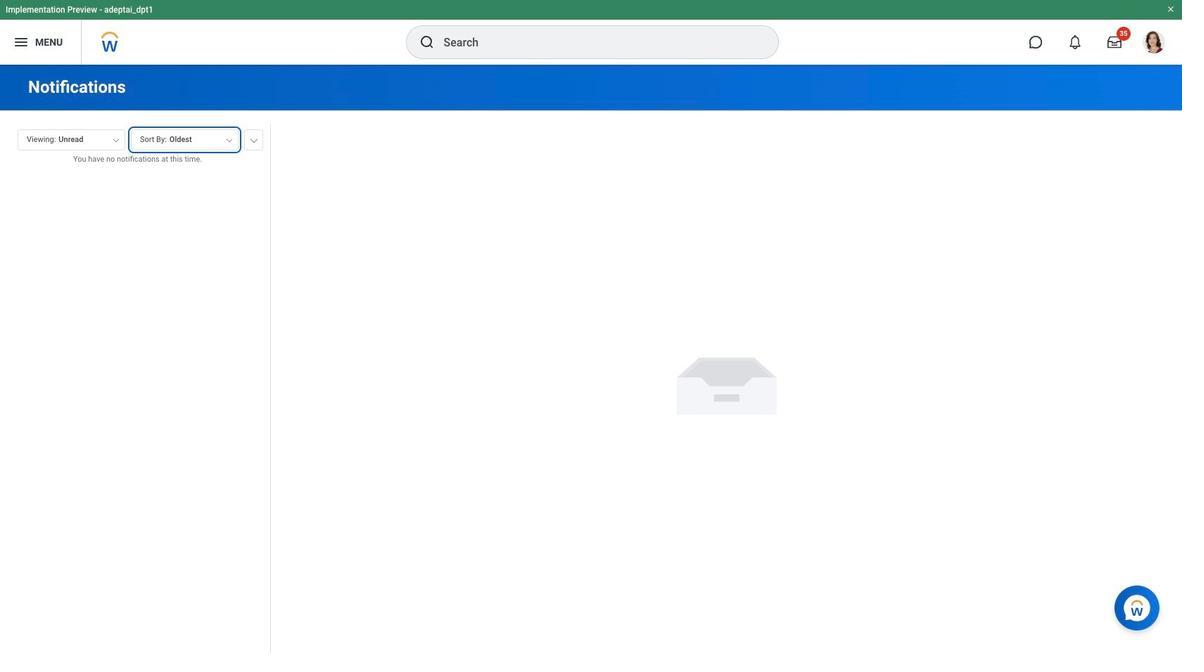 Task type: describe. For each thing, give the bounding box(es) containing it.
inbox items list box
[[0, 176, 270, 654]]

justify image
[[13, 34, 30, 51]]

search image
[[418, 34, 435, 51]]

close environment banner image
[[1167, 5, 1175, 13]]

reading pane region
[[271, 111, 1182, 654]]

more image
[[250, 136, 258, 143]]



Task type: vqa. For each thing, say whether or not it's contained in the screenshot.
3rd Course from the bottom
no



Task type: locate. For each thing, give the bounding box(es) containing it.
profile logan mcneil image
[[1143, 31, 1166, 56]]

inbox large image
[[1108, 35, 1122, 49]]

tab panel
[[0, 123, 270, 654]]

Search Workday  search field
[[444, 27, 749, 58]]

banner
[[0, 0, 1182, 65]]

main content
[[0, 65, 1182, 654]]

notifications large image
[[1068, 35, 1082, 49]]



